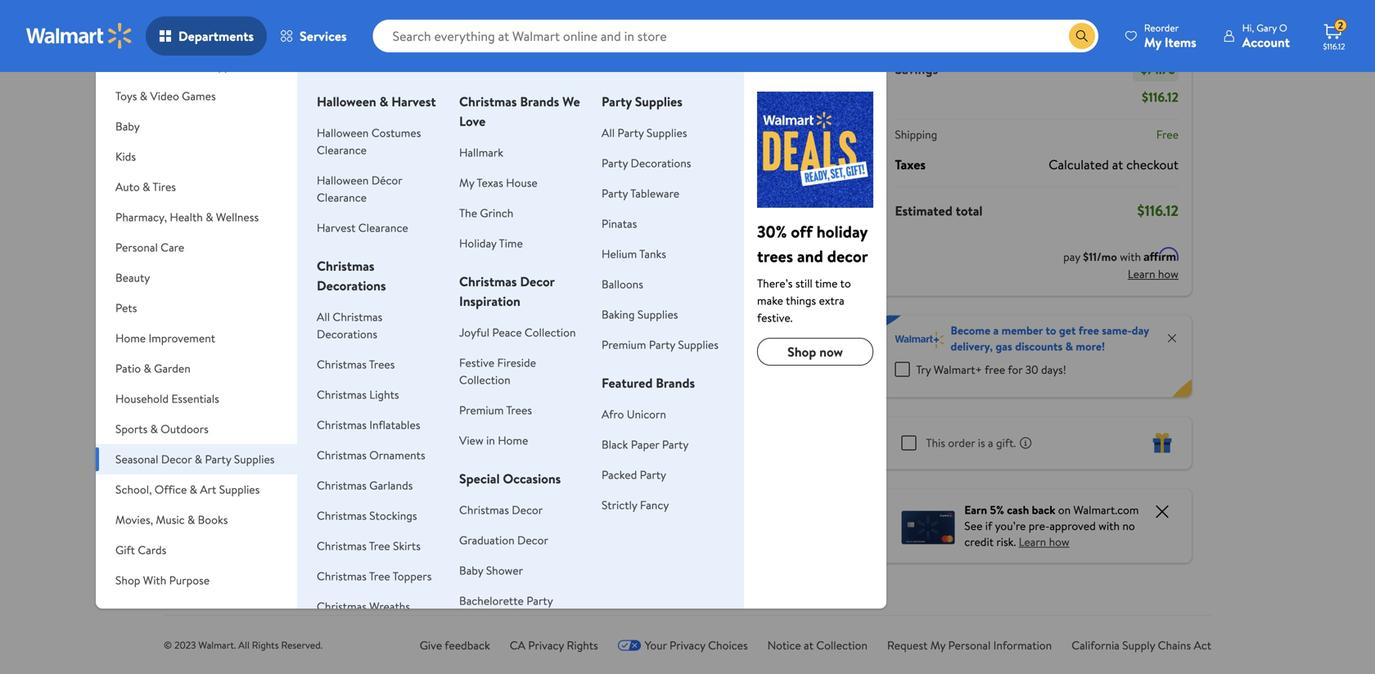 Task type: locate. For each thing, give the bounding box(es) containing it.
1 horizontal spatial privacy
[[670, 638, 706, 654]]

things
[[786, 293, 816, 309]]

2 horizontal spatial all
[[602, 125, 615, 141]]

1 vertical spatial premium
[[459, 402, 504, 418]]

premium for premium party supplies
[[602, 337, 646, 353]]

add to cart image inside now $16.98 group
[[602, 291, 622, 311]]

quart
[[270, 449, 304, 467]]

shipping up 'party supplies'
[[622, 25, 657, 39]]

1 vertical spatial how
[[1049, 534, 1070, 550]]

halloween left décor
[[317, 172, 369, 188]]

privacy for ca
[[528, 638, 564, 654]]

1 vertical spatial video
[[339, 410, 373, 428]]

2 horizontal spatial add to cart image
[[602, 291, 622, 311]]

1 horizontal spatial shop
[[203, 149, 235, 170]]

christmas inside christmas decorations
[[317, 257, 375, 275]]

add up peace
[[495, 293, 516, 309]]

0 vertical spatial learn how
[[1128, 266, 1179, 282]]

0 vertical spatial clearance
[[317, 142, 367, 158]]

deal up the grinch on the top left of page
[[473, 189, 492, 203]]

shipping down "paper" at the bottom left of the page
[[622, 458, 657, 472]]

$116.12 down "2" on the right top
[[1323, 41, 1346, 52]]

decor down occasions
[[512, 502, 543, 518]]

brands left we
[[520, 93, 559, 111]]

0 vertical spatial video
[[150, 88, 179, 104]]

learn how
[[1128, 266, 1179, 282], [1019, 534, 1070, 550]]

game
[[376, 410, 409, 428]]

with
[[1120, 249, 1141, 265], [524, 413, 548, 431], [213, 431, 237, 449], [1099, 518, 1120, 534]]

1 horizontal spatial video
[[339, 410, 373, 428]]

3 add to cart image from the left
[[602, 291, 622, 311]]

Search search field
[[373, 20, 1099, 52]]

with right $11/mo
[[1120, 249, 1141, 265]]

shipping down 5676
[[373, 479, 408, 493]]

0 vertical spatial stainless
[[234, 395, 283, 413]]

supplies
[[635, 93, 683, 111], [647, 125, 687, 141], [638, 307, 678, 323], [678, 337, 719, 353], [234, 452, 275, 467], [219, 482, 260, 498], [459, 610, 500, 626]]

0 vertical spatial free
[[1079, 323, 1099, 339]]

1 vertical spatial home
[[498, 433, 528, 449]]

party up the ca privacy rights
[[527, 593, 553, 609]]

0 vertical spatial shop
[[203, 149, 235, 170]]

discounts
[[1015, 339, 1063, 354]]

1 vertical spatial stainless
[[466, 485, 515, 504]]

christmas decorations
[[317, 257, 386, 295]]

free inside become a member to get free same-day delivery, gas discounts & more!
[[1079, 323, 1099, 339]]

privacy for your
[[670, 638, 706, 654]]

&
[[200, 58, 208, 74], [140, 88, 147, 104], [380, 93, 388, 111], [143, 179, 150, 195], [206, 209, 213, 225], [1066, 339, 1073, 354], [144, 361, 151, 377], [150, 421, 158, 437], [195, 452, 202, 467], [190, 482, 197, 498], [187, 512, 195, 528]]

harvest
[[392, 93, 436, 111], [317, 220, 356, 236]]

0 horizontal spatial pickup
[[343, 25, 371, 39]]

0 vertical spatial a
[[993, 323, 999, 339]]

gifting image
[[1153, 434, 1172, 453]]

party down 'n
[[662, 437, 689, 453]]

add up all christmas decorations
[[368, 293, 389, 309]]

balloons link
[[602, 276, 643, 292]]

deals
[[276, 149, 311, 170]]

all for christmas decorations
[[317, 309, 330, 325]]

shop for shop now
[[788, 343, 816, 361]]

0 vertical spatial premium
[[602, 337, 646, 353]]

3+ day shipping inside now $349.00 group
[[343, 479, 408, 493]]

2-day shipping inside now $348.00 group
[[469, 465, 530, 479]]

2 halloween from the top
[[317, 125, 369, 141]]

collection inside festive fireside collection
[[459, 372, 511, 388]]

wreaths
[[369, 599, 410, 615]]

add inside now $16.98 group
[[622, 293, 642, 309]]

christmas trees link
[[317, 357, 395, 373]]

tableware
[[630, 185, 680, 201]]

deal right tableware
[[726, 189, 745, 203]]

1 horizontal spatial to
[[1046, 323, 1057, 339]]

walmart.
[[198, 639, 236, 653]]

christmas for christmas lights
[[317, 387, 367, 403]]

shipping down 288
[[247, 465, 282, 479]]

at for calculated
[[1112, 156, 1124, 174]]

2 privacy from the left
[[670, 638, 706, 654]]

banner
[[882, 316, 1192, 397]]

pharmacy, health & wellness
[[115, 209, 259, 225]]

3+ day shipping down (realtree
[[723, 488, 788, 501]]

christmas up graduation
[[459, 502, 509, 518]]

0 vertical spatial collection
[[525, 325, 576, 341]]

pickup inside now $7.49 group
[[723, 465, 751, 479]]

services button
[[267, 16, 360, 56]]

gift cards
[[115, 542, 166, 558]]

add down there's
[[748, 293, 769, 309]]

supplies inside seasonal decor & party supplies dropdown button
[[234, 452, 275, 467]]

3+ up the christmas stockings
[[343, 479, 354, 493]]

deal for $348.00
[[473, 189, 492, 203]]

at for notice
[[804, 638, 814, 654]]

supplies down 'basket'
[[234, 452, 275, 467]]

5 now from the left
[[719, 339, 749, 359]]

black up ornaments
[[392, 428, 422, 446]]

1 vertical spatial harvest
[[317, 220, 356, 236]]

deal inside now $349.00 group
[[346, 189, 365, 203]]

there's
[[757, 275, 793, 291]]

1 horizontal spatial at
[[1112, 156, 1124, 174]]

force
[[755, 395, 788, 413]]

pharmacy, health & wellness button
[[96, 202, 297, 233]]

1 deal from the left
[[346, 189, 365, 203]]

decorations up christmas trees
[[317, 326, 377, 342]]

notice at collection link
[[768, 638, 868, 654]]

clearance inside "halloween costumes clearance"
[[317, 142, 367, 158]]

decor inside dropdown button
[[161, 452, 192, 467]]

the grinch link
[[459, 205, 514, 221]]

shop for shop with purpose
[[115, 573, 140, 589]]

2 vertical spatial halloween
[[317, 172, 369, 188]]

halloween up halloween costumes clearance link
[[317, 93, 376, 111]]

at right notice
[[804, 638, 814, 654]]

capital one credit card image
[[902, 508, 955, 545]]

add to cart image inside now $349.00 group
[[349, 291, 368, 311]]

give feedback button
[[420, 637, 490, 655]]

at left checkout
[[1112, 156, 1124, 174]]

christmas for christmas wreaths
[[317, 599, 367, 615]]

o
[[1280, 21, 1288, 35]]

& right music
[[187, 512, 195, 528]]

1 vertical spatial my
[[459, 175, 474, 191]]

california supply chains act
[[1072, 638, 1212, 654]]

departments button
[[146, 16, 267, 56]]

1 vertical spatial trees
[[506, 402, 532, 418]]

personal up beauty
[[115, 239, 158, 255]]

learn how down back
[[1019, 534, 1070, 550]]

2 add to cart image from the left
[[475, 291, 495, 311]]

now inside the now $349.00 $499.00 $349.00/ca xbox series x video game console, black
[[339, 339, 369, 359]]

0 horizontal spatial baby
[[115, 118, 140, 134]]

3+ day shipping inside now $49.00 group
[[216, 465, 282, 479]]

1 horizontal spatial personal
[[948, 638, 991, 654]]

3+ inside now $349.00 group
[[343, 479, 354, 493]]

pickup left delivery
[[343, 25, 371, 39]]

halloween for halloween décor clearance
[[317, 172, 369, 188]]

1 vertical spatial steel
[[518, 485, 547, 504]]

with up the 1228 on the left of page
[[524, 413, 548, 431]]

2 vertical spatial collection
[[816, 638, 868, 654]]

my left texas
[[459, 175, 474, 191]]

4 add from the left
[[748, 293, 769, 309]]

1 horizontal spatial learn how
[[1128, 266, 1179, 282]]

now inside now $16.98 $24.28 21.2 ¢/count welch's, gluten free,  berries 'n cherries fruit snacks 0.8oz pouches, 80 count case
[[593, 339, 622, 359]]

christmas for christmas inflatables
[[317, 417, 367, 433]]

shipping inside now $349.00 group
[[373, 479, 408, 493]]

clearance inside halloween décor clearance
[[317, 190, 367, 205]]

3+ day shipping down christmas ornaments
[[343, 479, 408, 493]]

walmart plus image
[[895, 332, 944, 348]]

0 vertical spatial halloween
[[317, 93, 376, 111]]

0 vertical spatial at
[[1112, 156, 1124, 174]]

1 halloween from the top
[[317, 93, 376, 111]]

christmas trees
[[317, 357, 395, 373]]

count
[[593, 482, 628, 500]]

1 tree from the top
[[369, 538, 390, 554]]

trees for christmas trees
[[369, 357, 395, 373]]

2 now from the left
[[339, 339, 369, 359]]

home inside dropdown button
[[115, 330, 146, 346]]

& right furniture
[[200, 58, 208, 74]]

0 horizontal spatial home
[[115, 330, 146, 346]]

This order is a gift. checkbox
[[902, 436, 916, 451]]

christmas up 'inspiration'
[[459, 273, 517, 291]]

2- down view
[[469, 465, 478, 479]]

0 horizontal spatial all
[[238, 639, 250, 653]]

christmas for christmas tree toppers
[[317, 569, 367, 585]]

supplies inside bachelorette party supplies
[[459, 610, 500, 626]]

party tableware link
[[602, 185, 680, 201]]

shipping
[[895, 126, 938, 142]]

peace
[[492, 325, 522, 341]]

1 add button from the left
[[342, 288, 402, 314]]

2 vertical spatial shop
[[115, 573, 140, 589]]

to left get
[[1046, 323, 1057, 339]]

0 vertical spatial pickup
[[343, 25, 371, 39]]

3 add button from the left
[[595, 288, 655, 314]]

my inside reorder my items
[[1144, 33, 1162, 51]]

how down on
[[1049, 534, 1070, 550]]

party inside bachelorette party supplies
[[527, 593, 553, 609]]

2- up 'party supplies'
[[596, 25, 605, 39]]

calculated at checkout
[[1049, 156, 1179, 174]]

3 add from the left
[[622, 293, 642, 309]]

california
[[1072, 638, 1120, 654]]

now $49.00 group
[[213, 180, 310, 488]]

christmas up love
[[459, 93, 517, 111]]

0 horizontal spatial how
[[1049, 534, 1070, 550]]

banner containing become a member to get free same-day delivery, gas discounts & more!
[[882, 316, 1192, 397]]

& left tires
[[143, 179, 150, 195]]

day inside become a member to get free same-day delivery, gas discounts & more!
[[1132, 323, 1149, 339]]

add to cart image
[[729, 291, 748, 311]]

inspiration
[[459, 292, 521, 310]]

décor
[[372, 172, 402, 188]]

baby down toys
[[115, 118, 140, 134]]

a right become on the right
[[993, 323, 999, 339]]

tree up wreaths
[[369, 569, 390, 585]]

1 vertical spatial to
[[1046, 323, 1057, 339]]

1 vertical spatial all
[[317, 309, 330, 325]]

0 vertical spatial all
[[602, 125, 615, 141]]

1 vertical spatial collection
[[459, 372, 511, 388]]

add to cart image for $348.00
[[475, 291, 495, 311]]

4 now from the left
[[593, 339, 622, 359]]

0 vertical spatial trees
[[369, 357, 395, 373]]

add to cart image inside now $348.00 group
[[475, 291, 495, 311]]

my
[[1144, 33, 1162, 51], [459, 175, 474, 191], [931, 638, 946, 654]]

all down christmas decorations
[[317, 309, 330, 325]]

decor down the time
[[520, 273, 555, 291]]

0 horizontal spatial to
[[840, 275, 851, 291]]

shop inside shop with purpose dropdown button
[[115, 573, 140, 589]]

1 horizontal spatial trees
[[506, 402, 532, 418]]

black paper party
[[602, 437, 689, 453]]

days!
[[1041, 362, 1067, 378]]

clearance up harvest clearance
[[317, 190, 367, 205]]

gluten
[[641, 392, 680, 410]]

add inside now $349.00 group
[[368, 293, 389, 309]]

view
[[459, 433, 484, 449]]

day inside now $348.00 group
[[478, 465, 493, 479]]

edge®)
[[775, 449, 813, 467]]

party
[[602, 93, 632, 111], [618, 125, 644, 141], [602, 155, 628, 171], [602, 185, 628, 201], [649, 337, 675, 353], [662, 437, 689, 453], [205, 452, 231, 467], [640, 467, 666, 483], [527, 593, 553, 609]]

shipping down delivery
[[369, 48, 404, 62]]

learn down affirm image
[[1128, 266, 1156, 282]]

deal inside now $348.00 group
[[473, 189, 492, 203]]

christmas for christmas ornaments
[[317, 447, 367, 463]]

0 vertical spatial tree
[[369, 538, 390, 554]]

premium for premium trees
[[459, 402, 504, 418]]

0 vertical spatial home
[[115, 330, 146, 346]]

add button inside now $349.00 group
[[342, 288, 402, 314]]

delivery,
[[951, 339, 993, 354]]

christmas stockings link
[[317, 508, 417, 524]]

1 horizontal spatial add to cart image
[[475, 291, 495, 311]]

halloween décor clearance
[[317, 172, 402, 205]]

2- up count
[[596, 458, 605, 472]]

1 privacy from the left
[[528, 638, 564, 654]]

now for now $16.98 $24.28 21.2 ¢/count welch's, gluten free,  berries 'n cherries fruit snacks 0.8oz pouches, 80 count case
[[593, 339, 622, 359]]

1 vertical spatial decorations
[[317, 277, 386, 295]]

1 add to cart image from the left
[[349, 291, 368, 311]]

profile™
[[486, 377, 529, 395]]

stainless inside now $348.00 $579.00 ge profile™ opal™ nugget ice maker with side tank, countertop icemaker, stainless steel
[[466, 485, 515, 504]]

$116.12 down $71.76
[[1142, 88, 1179, 106]]

christmas for christmas trees
[[317, 357, 367, 373]]

0 horizontal spatial video
[[150, 88, 179, 104]]

supplies down the 'bachelorette'
[[459, 610, 500, 626]]

add button inside now $7.49 group
[[722, 288, 782, 314]]

shipping inside now $348.00 group
[[495, 465, 530, 479]]

3 halloween from the top
[[317, 172, 369, 188]]

2 vertical spatial clearance
[[358, 220, 408, 236]]

christmas for christmas brands we love
[[459, 93, 517, 111]]

2 deal from the left
[[473, 189, 492, 203]]

choices
[[708, 638, 748, 654]]

0 horizontal spatial personal
[[115, 239, 158, 255]]

decorations up all christmas decorations
[[317, 277, 386, 295]]

1 horizontal spatial baby
[[459, 563, 483, 579]]

2 horizontal spatial shop
[[788, 343, 816, 361]]

pets
[[115, 300, 137, 316]]

all party supplies link
[[602, 125, 687, 141]]

to inside 30% off holiday trees and decor there's still time to make things extra festive.
[[840, 275, 851, 291]]

day inside now $349.00 group
[[356, 479, 371, 493]]

household essentials button
[[96, 384, 297, 414]]

0 horizontal spatial collection
[[459, 372, 511, 388]]

1 horizontal spatial collection
[[525, 325, 576, 341]]

clearance down halloween décor clearance
[[358, 220, 408, 236]]

3+ down (realtree
[[723, 488, 734, 501]]

1 vertical spatial learn how
[[1019, 534, 1070, 550]]

christmas for christmas tree skirts
[[317, 538, 367, 554]]

party inside dropdown button
[[205, 452, 231, 467]]

deal up pinatas link on the top of page
[[599, 189, 619, 203]]

& inside dropdown button
[[200, 58, 208, 74]]

0 horizontal spatial rights
[[252, 639, 279, 653]]

2 add button from the left
[[469, 288, 529, 314]]

rights left reserved.
[[252, 639, 279, 653]]

2 add from the left
[[495, 293, 516, 309]]

2 horizontal spatial my
[[1144, 33, 1162, 51]]

0 horizontal spatial shop
[[115, 573, 140, 589]]

add inside now $348.00 group
[[495, 293, 516, 309]]

collection for at
[[816, 638, 868, 654]]

halloween inside "halloween costumes clearance"
[[317, 125, 369, 141]]

christmas for christmas stockings
[[317, 508, 367, 524]]

1 horizontal spatial all
[[317, 309, 330, 325]]

supply
[[1123, 638, 1155, 654]]

4 deal from the left
[[726, 189, 745, 203]]

view in home
[[459, 433, 528, 449]]

become a member to get free same-day delivery, gas discounts & more!
[[951, 323, 1149, 354]]

with inside chefman turbo fry stainless steel air fryer with basket divider, 8 quart
[[213, 431, 237, 449]]

now $7.49 group
[[719, 180, 817, 511]]

1 add from the left
[[368, 293, 389, 309]]

1 now from the left
[[213, 339, 242, 359]]

now inside now $7.49 $15.97 huntworth men's force heat boost™ lined beanie (realtree edge®)
[[719, 339, 749, 359]]

baby inside dropdown button
[[115, 118, 140, 134]]

collection right peace
[[525, 325, 576, 341]]

learn right risk.
[[1019, 534, 1046, 550]]

2 vertical spatial my
[[931, 638, 946, 654]]

2 vertical spatial $116.12
[[1138, 201, 1179, 221]]

icemaker,
[[466, 467, 520, 485]]

premium up $24.28
[[602, 337, 646, 353]]

video inside dropdown button
[[150, 88, 179, 104]]

clearance
[[317, 142, 367, 158], [317, 190, 367, 205], [358, 220, 408, 236]]

your privacy choices link
[[618, 638, 748, 654]]

steel inside chefman turbo fry stainless steel air fryer with basket divider, 8 quart
[[213, 413, 242, 431]]

video down furniture
[[150, 88, 179, 104]]

christmas for christmas decor
[[459, 502, 509, 518]]

party up pinatas at the left top of the page
[[602, 185, 628, 201]]

1 horizontal spatial pickup
[[723, 465, 751, 479]]

supplies right art
[[219, 482, 260, 498]]

personal left information
[[948, 638, 991, 654]]

add to cart image for $349.00
[[349, 291, 368, 311]]

baby left shower at the bottom left of page
[[459, 563, 483, 579]]

1 horizontal spatial how
[[1158, 266, 1179, 282]]

christmas up $349.00/ca
[[317, 357, 367, 373]]

add button for now $349.00
[[342, 288, 402, 314]]

rights
[[567, 638, 598, 654], [252, 639, 279, 653]]

3 now from the left
[[466, 339, 495, 359]]

1 horizontal spatial rights
[[567, 638, 598, 654]]

0 horizontal spatial trees
[[369, 357, 395, 373]]

shipping down edge®) in the bottom right of the page
[[753, 488, 788, 501]]

shop up the auto & tires dropdown button
[[203, 149, 235, 170]]

0 horizontal spatial harvest
[[317, 220, 356, 236]]

heat
[[719, 413, 747, 431]]

christmas tree skirts link
[[317, 538, 421, 554]]

0 vertical spatial personal
[[115, 239, 158, 255]]

party supplies
[[602, 93, 683, 111]]

0 horizontal spatial premium
[[459, 402, 504, 418]]

christmas decor link
[[459, 502, 543, 518]]

1 vertical spatial tree
[[369, 569, 390, 585]]

still
[[796, 275, 813, 291]]

brands up 'n
[[656, 374, 695, 392]]

8
[[260, 449, 267, 467]]

0 vertical spatial baby
[[115, 118, 140, 134]]

add to cart image
[[349, 291, 368, 311], [475, 291, 495, 311], [602, 291, 622, 311]]

christmas inside christmas brands we love
[[459, 93, 517, 111]]

0 horizontal spatial stainless
[[234, 395, 283, 413]]

0 vertical spatial to
[[840, 275, 851, 291]]

day inside now $16.98 group
[[605, 458, 619, 472]]

a right is
[[988, 435, 994, 451]]

0 vertical spatial my
[[1144, 33, 1162, 51]]

1 vertical spatial shop
[[788, 343, 816, 361]]

collection down festive
[[459, 372, 511, 388]]

christmas for christmas decor inspiration
[[459, 273, 517, 291]]

christmas up the christmas stockings
[[317, 478, 367, 494]]

christmas inside christmas decor inspiration
[[459, 273, 517, 291]]

0 vertical spatial steel
[[213, 413, 242, 431]]

halloween for halloween & harvest
[[317, 93, 376, 111]]

all christmas decorations link
[[317, 309, 383, 342]]

harvest down the halloween décor clearance link
[[317, 220, 356, 236]]

$349.00
[[372, 339, 424, 359]]

$15.97
[[719, 359, 749, 375]]

all inside all christmas decorations
[[317, 309, 330, 325]]

garden
[[154, 361, 191, 377]]

give
[[420, 638, 442, 654]]

add down balloons link
[[622, 293, 642, 309]]

2 tree from the top
[[369, 569, 390, 585]]

time
[[815, 275, 838, 291]]

collection right notice
[[816, 638, 868, 654]]

brands
[[520, 93, 559, 111], [656, 374, 695, 392]]

1 vertical spatial brands
[[656, 374, 695, 392]]

snacks
[[593, 446, 631, 464]]

purpose
[[169, 573, 210, 589]]

to right 'time'
[[840, 275, 851, 291]]

now $348.00 $579.00 ge profile™ opal™ nugget ice maker with side tank, countertop icemaker, stainless steel
[[466, 339, 553, 504]]

my for items
[[1144, 33, 1162, 51]]

1 vertical spatial learn
[[1019, 534, 1046, 550]]

0 horizontal spatial add to cart image
[[349, 291, 368, 311]]

add inside now $7.49 group
[[748, 293, 769, 309]]

packed party
[[602, 467, 666, 483]]

0 horizontal spatial black
[[392, 428, 422, 446]]

christmas down harvest clearance
[[317, 257, 375, 275]]

0 horizontal spatial at
[[804, 638, 814, 654]]

0 horizontal spatial free
[[985, 362, 1006, 378]]

black inside the now $349.00 $499.00 $349.00/ca xbox series x video game console, black
[[392, 428, 422, 446]]

Walmart Site-Wide search field
[[373, 20, 1099, 52]]

learn how down affirm image
[[1128, 266, 1179, 282]]

brands inside christmas brands we love
[[520, 93, 559, 111]]

video down christmas lights on the bottom left of the page
[[339, 410, 373, 428]]

deal for $349.00
[[346, 189, 365, 203]]

pets button
[[96, 293, 297, 323]]

fry
[[213, 395, 231, 413]]

3 deal from the left
[[599, 189, 619, 203]]

christmas wreaths link
[[317, 599, 410, 615]]

decor inside christmas decor inspiration
[[520, 273, 555, 291]]

my right request
[[931, 638, 946, 654]]

care
[[161, 239, 184, 255]]

we
[[563, 93, 580, 111]]

1 vertical spatial baby
[[459, 563, 483, 579]]

0 vertical spatial brands
[[520, 93, 559, 111]]

clearance up the halloween décor clearance link
[[317, 142, 367, 158]]

deal inside now $7.49 group
[[726, 189, 745, 203]]

movies, music & books
[[115, 512, 228, 528]]

add button inside now $16.98 group
[[595, 288, 655, 314]]

departments
[[178, 27, 254, 45]]

hi, gary o account
[[1243, 21, 1290, 51]]

$116.12
[[1323, 41, 1346, 52], [1142, 88, 1179, 106], [1138, 201, 1179, 221]]

1 vertical spatial at
[[804, 638, 814, 654]]

4 add button from the left
[[722, 288, 782, 314]]

0 vertical spatial learn
[[1128, 266, 1156, 282]]

free left "for"
[[985, 362, 1006, 378]]

shipping up christmas brands we love
[[500, 25, 535, 39]]

1 horizontal spatial premium
[[602, 337, 646, 353]]

festive fireside collection
[[459, 355, 536, 388]]

graduation decor
[[459, 533, 548, 549]]

halloween inside halloween décor clearance
[[317, 172, 369, 188]]

3+ day shipping down 'basket'
[[216, 465, 282, 479]]

decor up shower at the bottom left of page
[[517, 533, 548, 549]]

harvest up costumes at the left
[[392, 93, 436, 111]]

shop inside shop now link
[[788, 343, 816, 361]]

1 horizontal spatial stainless
[[466, 485, 515, 504]]

school, office & art supplies button
[[96, 475, 297, 505]]

privacy choices icon image
[[618, 640, 642, 651]]

christmas down christmas garlands link
[[317, 508, 367, 524]]

now inside now $348.00 $579.00 ge profile™ opal™ nugget ice maker with side tank, countertop icemaker, stainless steel
[[466, 339, 495, 359]]

3+ up art
[[216, 465, 227, 479]]

1 vertical spatial clearance
[[317, 190, 367, 205]]

shop left now
[[788, 343, 816, 361]]

now $16.98 group
[[593, 180, 690, 500]]

this
[[926, 435, 946, 451]]

premium down ge on the left of the page
[[459, 402, 504, 418]]

stainless inside chefman turbo fry stainless steel air fryer with basket divider, 8 quart
[[234, 395, 283, 413]]

2
[[1338, 19, 1344, 33]]

add button inside now $348.00 group
[[469, 288, 529, 314]]



Task type: describe. For each thing, give the bounding box(es) containing it.
pickup for delivery
[[343, 25, 371, 39]]

tree for toppers
[[369, 569, 390, 585]]

seasonal decor & party supplies image
[[757, 92, 874, 208]]

dismiss capital one banner image
[[1153, 502, 1172, 522]]

2- down 'services'
[[343, 48, 352, 62]]

1 vertical spatial $116.12
[[1142, 88, 1179, 106]]

collection for fireside
[[459, 372, 511, 388]]

0 horizontal spatial learn how
[[1019, 534, 1070, 550]]

beanie
[[753, 431, 791, 449]]

black paper party link
[[602, 437, 689, 453]]

in
[[486, 433, 495, 449]]

party down 0.8oz
[[640, 467, 666, 483]]

video inside the now $349.00 $499.00 $349.00/ca xbox series x video game console, black
[[339, 410, 373, 428]]

special
[[459, 470, 500, 488]]

nugget
[[502, 395, 545, 413]]

is
[[978, 435, 985, 451]]

hallmark link
[[459, 145, 504, 160]]

5676
[[392, 452, 412, 466]]

home improvement button
[[96, 323, 297, 354]]

clearance for halloween costumes clearance
[[317, 142, 367, 158]]

packed party link
[[602, 467, 666, 483]]

auto
[[115, 179, 140, 195]]

deal inside now $16.98 group
[[599, 189, 619, 203]]

1 horizontal spatial home
[[498, 433, 528, 449]]

california supply chains act link
[[1072, 638, 1212, 654]]

notice at collection
[[768, 638, 868, 654]]

clearance for halloween décor clearance
[[317, 190, 367, 205]]

toys & video games button
[[96, 81, 297, 111]]

learn more about gifting image
[[1019, 437, 1033, 450]]

3+ right delivery
[[469, 25, 481, 39]]

supplies inside school, office & art supplies dropdown button
[[219, 482, 260, 498]]

savings
[[895, 60, 938, 78]]

premium trees link
[[459, 402, 532, 418]]

ornaments
[[369, 447, 425, 463]]

-
[[1136, 60, 1141, 78]]

halloween for halloween costumes clearance
[[317, 125, 369, 141]]

now $348.00 group
[[466, 180, 563, 504]]

earn 5% cash back on walmart.com
[[965, 502, 1139, 518]]

'n
[[668, 410, 680, 428]]

free
[[1157, 126, 1179, 142]]

information
[[994, 638, 1052, 654]]

& inside become a member to get free same-day delivery, gas discounts & more!
[[1066, 339, 1073, 354]]

holiday
[[817, 220, 868, 243]]

personal inside dropdown button
[[115, 239, 158, 255]]

christmas wreaths
[[317, 599, 410, 615]]

with inside see if you're pre-approved with no credit risk.
[[1099, 518, 1120, 534]]

1 horizontal spatial learn
[[1128, 266, 1156, 282]]

trees for premium trees
[[506, 402, 532, 418]]

1228
[[519, 438, 538, 452]]

decorations inside all christmas decorations
[[317, 326, 377, 342]]

basket
[[240, 431, 278, 449]]

love
[[459, 112, 486, 130]]

now for now $349.00 $499.00 $349.00/ca xbox series x video game console, black
[[339, 339, 369, 359]]

brands for featured
[[656, 374, 695, 392]]

3+ day shipping up christmas brands we love
[[469, 25, 535, 39]]

party down baking supplies link
[[649, 337, 675, 353]]

shipping up appliances
[[242, 25, 277, 39]]

2- inside now $16.98 group
[[596, 458, 605, 472]]

supplies up all party supplies "link"
[[635, 93, 683, 111]]

now for now $348.00 $579.00 ge profile™ opal™ nugget ice maker with side tank, countertop icemaker, stainless steel
[[466, 339, 495, 359]]

1 horizontal spatial harvest
[[392, 93, 436, 111]]

the
[[459, 205, 477, 221]]

now for now $7.49 $15.97 huntworth men's force heat boost™ lined beanie (realtree edge®)
[[719, 339, 749, 359]]

christmas tree toppers
[[317, 569, 432, 585]]

supplies up the premium party supplies link
[[638, 307, 678, 323]]

steel inside now $348.00 $579.00 ge profile™ opal™ nugget ice maker with side tank, countertop icemaker, stainless steel
[[518, 485, 547, 504]]

decorations for party
[[631, 155, 691, 171]]

& right toys
[[140, 88, 147, 104]]

holiday time link
[[459, 235, 523, 251]]

all for party supplies
[[602, 125, 615, 141]]

baby shower link
[[459, 563, 523, 579]]

gary
[[1257, 21, 1277, 35]]

reorder my items
[[1144, 21, 1197, 51]]

graduation decor link
[[459, 533, 548, 549]]

estimated
[[895, 202, 953, 220]]

collection for peace
[[525, 325, 576, 341]]

2-day shipping inside now $16.98 group
[[596, 458, 657, 472]]

& inside "dropdown button"
[[144, 361, 151, 377]]

day inside now $49.00 group
[[230, 465, 244, 479]]

shop now link
[[757, 338, 874, 366]]

decor for christmas decor
[[512, 502, 543, 518]]

decorations for christmas
[[317, 277, 386, 295]]

shipping inside now $16.98 group
[[622, 458, 657, 472]]

garlands
[[369, 478, 413, 494]]

0 vertical spatial $116.12
[[1323, 41, 1346, 52]]

inflatables
[[369, 417, 420, 433]]

$49.00
[[246, 339, 290, 359]]

delivery
[[381, 25, 416, 39]]

christmas decor
[[459, 502, 543, 518]]

party up 'party tableware'
[[602, 155, 628, 171]]

pickup for 3+ day shipping
[[723, 465, 751, 479]]

search icon image
[[1076, 29, 1089, 43]]

party down 'party supplies'
[[618, 125, 644, 141]]

decor for graduation decor
[[517, 533, 548, 549]]

& right sports
[[150, 421, 158, 437]]

furniture
[[151, 58, 197, 74]]

0 horizontal spatial learn
[[1019, 534, 1046, 550]]

party up all party supplies "link"
[[602, 93, 632, 111]]

decor for seasonal decor & party supplies
[[161, 452, 192, 467]]

christmas for christmas garlands
[[317, 478, 367, 494]]

supplies up party decorations at the top of the page
[[647, 125, 687, 141]]

shop with purpose button
[[96, 566, 297, 596]]

2- up appliances
[[216, 25, 225, 39]]

shop now
[[788, 343, 843, 361]]

walmart image
[[26, 23, 133, 49]]

0 horizontal spatial my
[[459, 175, 474, 191]]

now for now $49.00
[[213, 339, 242, 359]]

with inside now $348.00 $579.00 ge profile™ opal™ nugget ice maker with side tank, countertop icemaker, stainless steel
[[524, 413, 548, 431]]

this order is a gift.
[[926, 435, 1016, 451]]

supplies right $16.98
[[678, 337, 719, 353]]

tree for skirts
[[369, 538, 390, 554]]

3+ inside now $7.49 group
[[723, 488, 734, 501]]

gift cards button
[[96, 535, 297, 566]]

earn
[[965, 502, 987, 518]]

next slide for horizontalscrollerrecommendations list image
[[784, 242, 823, 281]]

$7.49
[[752, 339, 786, 359]]

& right health
[[206, 209, 213, 225]]

3+ inside now $49.00 group
[[216, 465, 227, 479]]

to inside become a member to get free same-day delivery, gas discounts & more!
[[1046, 323, 1057, 339]]

a inside become a member to get free same-day delivery, gas discounts & more!
[[993, 323, 999, 339]]

deal for $7.49
[[726, 189, 745, 203]]

1 horizontal spatial black
[[602, 437, 628, 453]]

chains
[[1158, 638, 1191, 654]]

Try Walmart+ free for 30 days! checkbox
[[895, 362, 910, 377]]

christmas inside all christmas decorations
[[333, 309, 383, 325]]

pinatas
[[602, 216, 637, 232]]

0 vertical spatial how
[[1158, 266, 1179, 282]]

baby for baby
[[115, 118, 140, 134]]

holiday
[[459, 235, 497, 251]]

day inside now $7.49 group
[[736, 488, 751, 501]]

skirts
[[393, 538, 421, 554]]

seasonal decor & party supplies button
[[96, 445, 297, 475]]

christmas for christmas decorations
[[317, 257, 375, 275]]

& up costumes at the left
[[380, 93, 388, 111]]

improvement
[[149, 330, 215, 346]]

2 vertical spatial all
[[238, 639, 250, 653]]

joyful peace collection link
[[459, 325, 576, 341]]

1 vertical spatial a
[[988, 435, 994, 451]]

featured brands
[[602, 374, 695, 392]]

for
[[1008, 362, 1023, 378]]

auto & tires button
[[96, 172, 297, 202]]

gas
[[996, 339, 1013, 354]]

gift.
[[996, 435, 1016, 451]]

© 2023 walmart. all rights reserved.
[[164, 639, 323, 653]]

view in home link
[[459, 433, 528, 449]]

now $349.00 group
[[339, 180, 437, 502]]

personal care button
[[96, 233, 297, 263]]

pay
[[1064, 249, 1081, 265]]

now
[[820, 343, 843, 361]]

2- inside now $348.00 group
[[469, 465, 478, 479]]

christmas lights link
[[317, 387, 399, 403]]

halloween costumes clearance
[[317, 125, 421, 158]]

baby for baby shower
[[459, 563, 483, 579]]

back
[[1032, 502, 1056, 518]]

your privacy choices
[[645, 638, 748, 654]]

premium party supplies
[[602, 337, 719, 353]]

add button for now $16.98
[[595, 288, 655, 314]]

5%
[[990, 502, 1004, 518]]

on
[[1058, 502, 1071, 518]]

shipping inside now $49.00 group
[[247, 465, 282, 479]]

& left art
[[190, 482, 197, 498]]

affirm image
[[1144, 247, 1179, 261]]

chefman turbo fry stainless steel air fryer with basket divider, 8 quart
[[213, 377, 304, 467]]

1 vertical spatial personal
[[948, 638, 991, 654]]

& down sports & outdoors dropdown button
[[195, 452, 202, 467]]

tanks
[[640, 246, 666, 262]]

add button for now $348.00
[[469, 288, 529, 314]]

shop for shop more deals
[[203, 149, 235, 170]]

decor for christmas decor inspiration
[[520, 273, 555, 291]]

give feedback
[[420, 638, 490, 654]]

become
[[951, 323, 991, 339]]

3+ day shipping inside now $7.49 group
[[723, 488, 788, 501]]

baby shower
[[459, 563, 523, 579]]

shipping inside now $7.49 group
[[753, 488, 788, 501]]

brands for christmas
[[520, 93, 559, 111]]

patio & garden button
[[96, 354, 297, 384]]

chefman
[[213, 377, 265, 395]]

1 vertical spatial free
[[985, 362, 1006, 378]]

close walmart plus section image
[[1166, 332, 1179, 345]]

shop with purpose
[[115, 573, 210, 589]]

add button for now $7.49
[[722, 288, 782, 314]]

my for personal
[[931, 638, 946, 654]]

outdoors
[[161, 421, 209, 437]]

see
[[965, 518, 983, 534]]

now $349.00 $499.00 $349.00/ca xbox series x video game console, black
[[339, 339, 424, 446]]



Task type: vqa. For each thing, say whether or not it's contained in the screenshot.


